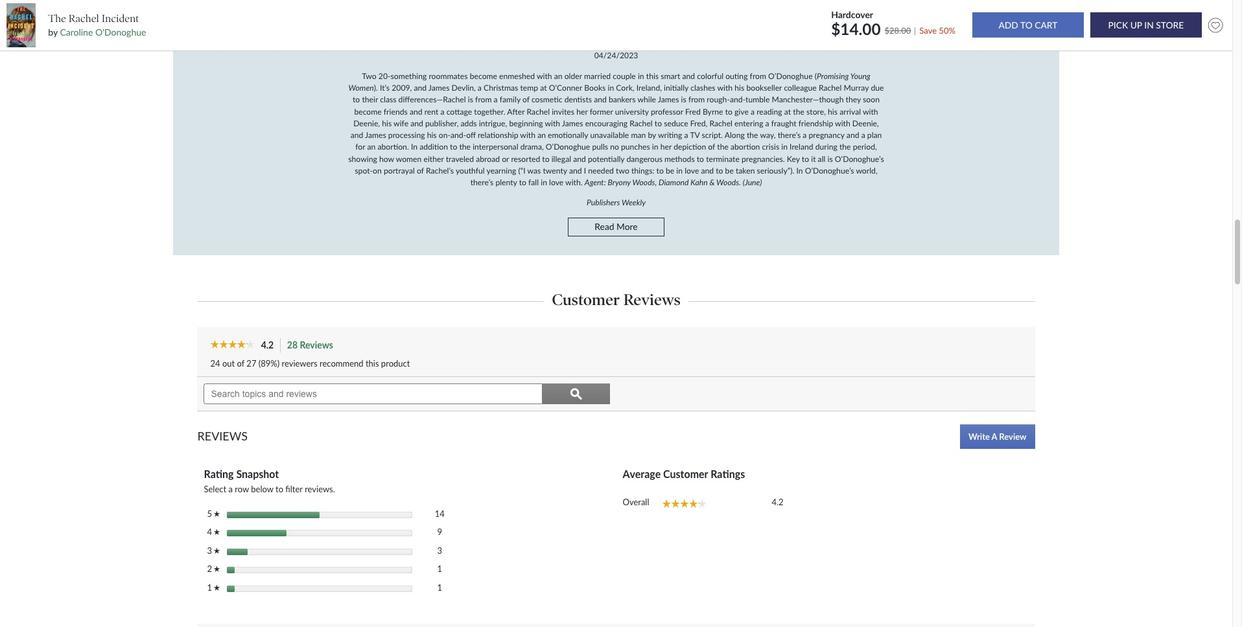 Task type: locate. For each thing, give the bounding box(es) containing it.
at up cosmetic at left top
[[540, 83, 547, 93]]

potentially
[[588, 154, 625, 164]]

o'conner
[[549, 83, 582, 93]]

o'donoghue's down all
[[805, 166, 854, 176]]

the down manchester—though
[[793, 107, 805, 116]]

smart
[[661, 71, 681, 81]]

select
[[204, 485, 226, 495]]

☆ inside "4 ☆"
[[214, 529, 220, 536]]

from up bookseller
[[750, 71, 767, 81]]

1 vertical spatial o'donoghue
[[546, 142, 590, 152]]

deenie, down their
[[354, 119, 380, 128]]

to down the terminate in the top right of the page
[[716, 166, 723, 176]]

1 horizontal spatial reviews
[[300, 340, 333, 351]]

dangerous
[[627, 154, 663, 164]]

arrival
[[840, 107, 861, 116]]

is right all
[[828, 154, 833, 164]]

more
[[617, 221, 638, 232]]

0 vertical spatial become
[[470, 71, 497, 81]]

3 for 3 ☆
[[207, 546, 214, 556]]

1 for 2
[[437, 564, 442, 575]]

and down something
[[414, 83, 427, 93]]

None submit
[[973, 13, 1084, 38], [1091, 13, 1202, 38], [973, 13, 1084, 38], [1091, 13, 1202, 38]]

1 horizontal spatial love
[[685, 166, 699, 176]]

average
[[623, 468, 661, 481]]

abortion
[[731, 142, 760, 152]]

adds
[[461, 119, 477, 128]]

1 horizontal spatial deenie,
[[853, 119, 879, 128]]

soon
[[863, 95, 880, 105]]

deenie, up plan
[[853, 119, 879, 128]]

o'donoghue up colleague
[[769, 71, 813, 81]]

1 vertical spatial this
[[366, 359, 379, 369]]

become down their
[[354, 107, 382, 116]]

interpersonal
[[473, 142, 519, 152]]

to left it
[[802, 154, 809, 164]]

3 down 9 in the left bottom of the page
[[437, 546, 442, 556]]

1 vertical spatial and-
[[451, 130, 466, 140]]

4
[[207, 527, 214, 538]]

overall
[[623, 498, 649, 508]]

writing
[[658, 130, 683, 140]]

roommates
[[429, 71, 468, 81]]

0 horizontal spatial become
[[354, 107, 382, 116]]

1 horizontal spatial there's
[[778, 130, 801, 140]]

0 vertical spatial her
[[577, 107, 588, 116]]

(june)
[[743, 178, 762, 188]]

the up the terminate in the top right of the page
[[717, 142, 729, 152]]

the rachel incident by caroline o'donoghue
[[48, 12, 146, 38]]

1 horizontal spatial be
[[725, 166, 734, 176]]

☆ inside 3 ☆
[[214, 548, 220, 554]]

love up kahn
[[685, 166, 699, 176]]

to down depiction
[[697, 154, 704, 164]]

two
[[616, 166, 630, 176]]

0 horizontal spatial reviews
[[197, 429, 248, 444]]

from up fred
[[689, 95, 705, 105]]

encouraging
[[585, 119, 628, 128]]

1 vertical spatial by
[[648, 130, 656, 140]]

manchester—though
[[772, 95, 844, 105]]

store,
[[807, 107, 826, 116]]

☆ for 2
[[214, 566, 220, 573]]

and left i
[[569, 166, 582, 176]]

of left 27
[[237, 359, 245, 369]]

2 horizontal spatial is
[[828, 154, 833, 164]]

promising
[[817, 71, 849, 81]]

0 horizontal spatial deenie,
[[354, 119, 380, 128]]

0 vertical spatial 4.2
[[261, 340, 274, 351]]

2 horizontal spatial from
[[750, 71, 767, 81]]

in down key
[[797, 166, 803, 176]]

in up women
[[411, 142, 418, 152]]

2 horizontal spatial reviews
[[624, 290, 681, 309]]

write a review
[[969, 432, 1027, 442]]

with down soon
[[863, 107, 879, 116]]

from up together.
[[475, 95, 492, 105]]

twenty
[[543, 166, 567, 176]]

read more
[[595, 221, 638, 232]]

there's down fraught
[[778, 130, 801, 140]]

1 horizontal spatial 3
[[437, 546, 442, 556]]

her
[[577, 107, 588, 116], [661, 142, 672, 152]]

1 3 from the left
[[207, 546, 214, 556]]

and left 'rent'
[[410, 107, 423, 116]]

fraught
[[772, 119, 797, 128]]

below
[[251, 485, 273, 495]]

0 vertical spatial reviews
[[624, 290, 681, 309]]

showing
[[348, 154, 377, 164]]

1 vertical spatial love
[[549, 178, 564, 188]]

1 vertical spatial 4.2
[[772, 498, 784, 508]]

1 vertical spatial at
[[785, 107, 791, 116]]

☆ inside 5 ☆
[[214, 511, 220, 517]]

no
[[610, 142, 619, 152]]

1 horizontal spatial by
[[648, 130, 656, 140]]

an up o'conner on the left
[[554, 71, 563, 81]]

2 ☆ from the top
[[214, 529, 220, 536]]

1 ☆
[[207, 583, 220, 593]]

young
[[851, 71, 871, 81]]

seriously").
[[757, 166, 795, 176]]

script.
[[702, 130, 723, 140]]

0 vertical spatial o'donoghue's
[[835, 154, 884, 164]]

with up temp
[[537, 71, 552, 81]]

in down methods
[[677, 166, 683, 176]]

and up i
[[573, 154, 586, 164]]

a right 'rent'
[[441, 107, 445, 116]]

3 ☆ from the top
[[214, 548, 220, 554]]

☆ up 2 ☆
[[214, 548, 220, 554]]

there's down youthful
[[471, 178, 494, 188]]

2009,
[[392, 83, 412, 93]]

1 for 1
[[437, 583, 442, 593]]

1 vertical spatial customer
[[663, 468, 708, 481]]

taken
[[736, 166, 755, 176]]

a right give
[[751, 107, 755, 116]]

☆ inside 2 ☆
[[214, 566, 220, 573]]

to inside rating snapshot select a row below to filter reviews.
[[276, 485, 283, 495]]

at up fraught
[[785, 107, 791, 116]]

rating
[[204, 468, 234, 481]]

colorful
[[697, 71, 724, 81]]

27
[[247, 359, 256, 369]]

her down writing
[[661, 142, 672, 152]]

rating snapshot select a row below to filter reviews.
[[204, 468, 335, 495]]

with down invites
[[545, 119, 560, 128]]

0 horizontal spatial her
[[577, 107, 588, 116]]

1 vertical spatial reviews
[[300, 340, 333, 351]]

hardcover
[[832, 9, 874, 20]]

3 up "2"
[[207, 546, 214, 556]]

in left the cork,
[[608, 83, 614, 93]]

by inside ). it's 2009, and james devlin, a christmas temp at o'conner books in cork, ireland, initially clashes with his bookseller colleague rachel murray due to their class differences—rachel is from a family of cosmetic dentists and bankers while james is from rough-and-tumble manchester—though they soon become friends and rent a cottage together. after rachel invites her former university professor fred byrne to give a reading at the store, his arrival with deenie, his wife and publisher, adds intrigue, beginning with james encouraging rachel to seduce fred, rachel entering a fraught friendship with deenie, and james processing his on-and-off relationship with an emotionally unavailable man by writing a tv script. along the way, there's a pregnancy and a plan for an abortion. in addition to the interpersonal drama, o'donoghue pulls no punches in her depiction of the abortion crisis in ireland during the period, showing how women either traveled abroad or resorted to illegal and potentially dangerous methods to terminate pregnancies. key to it all is o'donoghue's spot-on portrayal of rachel's youthful yearning ("i was twenty and i needed two things: to be in love and to be taken seriously"). in o'donoghue's world, there's plenty to fall in love with.
[[648, 130, 656, 140]]

0 horizontal spatial this
[[366, 359, 379, 369]]

become
[[470, 71, 497, 81], [354, 107, 382, 116]]

and- down "adds"
[[451, 130, 466, 140]]

0 vertical spatial by
[[48, 27, 58, 38]]

become up christmas
[[470, 71, 497, 81]]

☆ down 3 ☆
[[214, 566, 220, 573]]

1 horizontal spatial is
[[681, 95, 687, 105]]

either
[[424, 154, 444, 164]]

1 horizontal spatial become
[[470, 71, 497, 81]]

to up 'twenty'
[[542, 154, 550, 164]]

$28.00
[[885, 25, 911, 35]]

write
[[969, 432, 990, 442]]

☆ inside 1 ☆
[[214, 585, 220, 591]]

2 vertical spatial an
[[367, 142, 376, 152]]

0 horizontal spatial be
[[666, 166, 675, 176]]

enmeshed
[[499, 71, 535, 81]]

1 horizontal spatial this
[[646, 71, 659, 81]]

this up ireland,
[[646, 71, 659, 81]]

key
[[787, 154, 800, 164]]

all
[[818, 154, 826, 164]]

1 horizontal spatial o'donoghue
[[769, 71, 813, 81]]

2 3 from the left
[[437, 546, 442, 556]]

0 vertical spatial an
[[554, 71, 563, 81]]

is down initially
[[681, 95, 687, 105]]

0 vertical spatial customer
[[552, 290, 620, 309]]

rachel up man
[[630, 119, 653, 128]]

by right man
[[648, 130, 656, 140]]

04/24/2023
[[595, 51, 638, 61]]

by inside the rachel incident by caroline o'donoghue
[[48, 27, 58, 38]]

fred
[[685, 107, 701, 116]]

agent: bryony woods, diamond kahn & woods. (june)
[[585, 178, 762, 188]]

0 horizontal spatial is
[[468, 95, 473, 105]]

deenie,
[[354, 119, 380, 128], [853, 119, 879, 128]]

0 vertical spatial this
[[646, 71, 659, 81]]

☆ down 2 ☆
[[214, 585, 220, 591]]

0 horizontal spatial love
[[549, 178, 564, 188]]

0 horizontal spatial at
[[540, 83, 547, 93]]

3
[[207, 546, 214, 556], [437, 546, 442, 556]]

0 vertical spatial love
[[685, 166, 699, 176]]

o'donoghue's down period,
[[835, 154, 884, 164]]

0 vertical spatial and-
[[730, 95, 746, 105]]

in up dangerous on the top right of page
[[652, 142, 659, 152]]

1 horizontal spatial in
[[797, 166, 803, 176]]

with down "beginning"
[[520, 130, 536, 140]]

for
[[356, 142, 365, 152]]

caroline o'donoghue link
[[60, 27, 146, 38]]

1 horizontal spatial her
[[661, 142, 672, 152]]

and- up give
[[730, 95, 746, 105]]

☆ for 1
[[214, 585, 220, 591]]

kahn
[[691, 178, 708, 188]]

0 horizontal spatial there's
[[471, 178, 494, 188]]

1 vertical spatial become
[[354, 107, 382, 116]]

0 horizontal spatial by
[[48, 27, 58, 38]]

rachel's
[[426, 166, 454, 176]]

in
[[411, 142, 418, 152], [797, 166, 803, 176]]

to left filter
[[276, 485, 283, 495]]

☆ up "4 ☆"
[[214, 511, 220, 517]]

5 ☆ from the top
[[214, 585, 220, 591]]

rent
[[425, 107, 439, 116]]

from
[[750, 71, 767, 81], [475, 95, 492, 105], [689, 95, 705, 105]]

0 vertical spatial in
[[411, 142, 418, 152]]

ireland,
[[637, 83, 662, 93]]

pulls
[[592, 142, 608, 152]]

this left product
[[366, 359, 379, 369]]

in right crisis
[[782, 142, 788, 152]]

0 horizontal spatial o'donoghue
[[546, 142, 590, 152]]

0 horizontal spatial customer
[[552, 290, 620, 309]]

and up processing
[[411, 119, 423, 128]]

rachel up "caroline"
[[69, 12, 99, 25]]

4 ☆ from the top
[[214, 566, 220, 573]]

friends
[[384, 107, 408, 116]]

an right for
[[367, 142, 376, 152]]

28 reviews
[[287, 340, 333, 351]]

o'donoghue down emotionally
[[546, 142, 590, 152]]

abroad
[[476, 154, 500, 164]]

read more button
[[568, 218, 665, 237]]

out
[[222, 359, 235, 369]]

his right store,
[[828, 107, 838, 116]]

women
[[396, 154, 422, 164]]

a right devlin, at the top
[[478, 83, 482, 93]]

☆
[[214, 511, 220, 517], [214, 529, 220, 536], [214, 548, 220, 554], [214, 566, 220, 573], [214, 585, 220, 591]]

reviews for customer reviews
[[624, 290, 681, 309]]

1 horizontal spatial an
[[538, 130, 546, 140]]

be up woods.
[[725, 166, 734, 176]]

byrne
[[703, 107, 723, 116]]

an up drama,
[[538, 130, 546, 140]]

off
[[466, 130, 476, 140]]

his down outing
[[735, 83, 745, 93]]

a up ireland
[[803, 130, 807, 140]]

☆ up 3 ☆
[[214, 529, 220, 536]]

cottage
[[447, 107, 472, 116]]

become inside ). it's 2009, and james devlin, a christmas temp at o'conner books in cork, ireland, initially clashes with his bookseller colleague rachel murray due to their class differences—rachel is from a family of cosmetic dentists and bankers while james is from rough-and-tumble manchester—though they soon become friends and rent a cottage together. after rachel invites her former university professor fred byrne to give a reading at the store, his arrival with deenie, his wife and publisher, adds intrigue, beginning with james encouraging rachel to seduce fred, rachel entering a fraught friendship with deenie, and james processing his on-and-off relationship with an emotionally unavailable man by writing a tv script. along the way, there's a pregnancy and a plan for an abortion. in addition to the interpersonal drama, o'donoghue pulls no punches in her depiction of the abortion crisis in ireland during the period, showing how women either traveled abroad or resorted to illegal and potentially dangerous methods to terminate pregnancies. key to it all is o'donoghue's spot-on portrayal of rachel's youthful yearning ("i was twenty and i needed two things: to be in love and to be taken seriously"). in o'donoghue's world, there's plenty to fall in love with.
[[354, 107, 382, 116]]

with
[[537, 71, 552, 81], [718, 83, 733, 93], [863, 107, 879, 116], [545, 119, 560, 128], [835, 119, 851, 128], [520, 130, 536, 140]]

her down "dentists"
[[577, 107, 588, 116]]

recommend
[[320, 359, 364, 369]]

2 ☆
[[207, 564, 220, 575]]

his
[[735, 83, 745, 93], [828, 107, 838, 116], [382, 119, 392, 128], [427, 130, 437, 140]]

a
[[478, 83, 482, 93], [494, 95, 498, 105], [441, 107, 445, 116], [751, 107, 755, 116], [766, 119, 770, 128], [685, 130, 689, 140], [803, 130, 807, 140], [862, 130, 866, 140], [992, 432, 998, 442], [229, 485, 233, 495]]

by down "the"
[[48, 27, 58, 38]]

0 horizontal spatial 3
[[207, 546, 214, 556]]

a left row
[[229, 485, 233, 495]]

14
[[435, 509, 445, 519]]

be up agent: bryony woods, diamond kahn & woods. (june)
[[666, 166, 675, 176]]

friendship
[[799, 119, 834, 128]]

o'donoghue inside ). it's 2009, and james devlin, a christmas temp at o'conner books in cork, ireland, initially clashes with his bookseller colleague rachel murray due to their class differences—rachel is from a family of cosmetic dentists and bankers while james is from rough-and-tumble manchester—though they soon become friends and rent a cottage together. after rachel invites her former university professor fred byrne to give a reading at the store, his arrival with deenie, his wife and publisher, adds intrigue, beginning with james encouraging rachel to seduce fred, rachel entering a fraught friendship with deenie, and james processing his on-and-off relationship with an emotionally unavailable man by writing a tv script. along the way, there's a pregnancy and a plan for an abortion. in addition to the interpersonal drama, o'donoghue pulls no punches in her depiction of the abortion crisis in ireland during the period, showing how women either traveled abroad or resorted to illegal and potentially dangerous methods to terminate pregnancies. key to it all is o'donoghue's spot-on portrayal of rachel's youthful yearning ("i was twenty and i needed two things: to be in love and to be taken seriously"). in o'donoghue's world, there's plenty to fall in love with.
[[546, 142, 590, 152]]

to
[[353, 95, 360, 105], [725, 107, 733, 116], [655, 119, 662, 128], [450, 142, 457, 152], [542, 154, 550, 164], [697, 154, 704, 164], [802, 154, 809, 164], [657, 166, 664, 176], [716, 166, 723, 176], [519, 178, 527, 188], [276, 485, 283, 495]]

differences—rachel
[[399, 95, 466, 105]]

1 ☆ from the top
[[214, 511, 220, 517]]

is down devlin, at the top
[[468, 95, 473, 105]]

0 vertical spatial there's
[[778, 130, 801, 140]]



Task type: vqa. For each thing, say whether or not it's contained in the screenshot.


Task type: describe. For each thing, give the bounding box(es) containing it.
1 vertical spatial o'donoghue's
[[805, 166, 854, 176]]

3 for 3
[[437, 546, 442, 556]]

0 vertical spatial o'donoghue
[[769, 71, 813, 81]]

in right 'fall' on the top left of page
[[541, 178, 547, 188]]

fred,
[[691, 119, 708, 128]]

Search topics and reviews search region search field
[[197, 377, 616, 411]]

class
[[380, 95, 397, 105]]

spot-
[[355, 166, 373, 176]]

way,
[[760, 130, 776, 140]]

was
[[528, 166, 541, 176]]

two
[[362, 71, 377, 81]]

yearning
[[487, 166, 516, 176]]

drama,
[[521, 142, 544, 152]]

intrigue,
[[479, 119, 507, 128]]

give
[[735, 107, 749, 116]]

0 horizontal spatial 4.2
[[261, 340, 274, 351]]

methods
[[665, 154, 695, 164]]

james up emotionally
[[562, 119, 583, 128]]

9
[[437, 527, 442, 538]]

the up traveled
[[459, 142, 471, 152]]

ϙ button
[[543, 384, 610, 405]]

rachel down cosmetic at left top
[[527, 107, 550, 116]]

invites
[[552, 107, 575, 116]]

james up for
[[365, 130, 386, 140]]

2 vertical spatial reviews
[[197, 429, 248, 444]]

plenty
[[496, 178, 517, 188]]

woods.
[[717, 178, 741, 188]]

to left give
[[725, 107, 733, 116]]

to right things:
[[657, 166, 664, 176]]

traveled
[[446, 154, 474, 164]]

0 horizontal spatial from
[[475, 95, 492, 105]]

1 vertical spatial an
[[538, 130, 546, 140]]

resorted
[[511, 154, 540, 164]]

his up addition
[[427, 130, 437, 140]]

1 vertical spatial her
[[661, 142, 672, 152]]

1 vertical spatial there's
[[471, 178, 494, 188]]

how
[[379, 154, 394, 164]]

snapshot
[[236, 468, 279, 481]]

and up & on the right top
[[701, 166, 714, 176]]

tumble
[[746, 95, 770, 105]]

women
[[349, 83, 374, 93]]

☆ for 4
[[214, 529, 220, 536]]

with down arrival
[[835, 119, 851, 128]]

28 reviews link
[[287, 338, 340, 353]]

on-
[[439, 130, 451, 140]]

2 deenie, from the left
[[853, 119, 879, 128]]

3 ☆
[[207, 546, 220, 556]]

1 vertical spatial in
[[797, 166, 803, 176]]

1 horizontal spatial from
[[689, 95, 705, 105]]

his left wife
[[382, 119, 392, 128]]

family
[[500, 95, 521, 105]]

plan
[[868, 130, 882, 140]]

&
[[710, 178, 715, 188]]

devlin,
[[452, 83, 476, 93]]

james up professor
[[658, 95, 679, 105]]

).
[[374, 83, 378, 93]]

a left plan
[[862, 130, 866, 140]]

and up period,
[[847, 130, 860, 140]]

with up rough- on the top right
[[718, 83, 733, 93]]

5 ☆
[[207, 509, 220, 519]]

cork,
[[616, 83, 635, 93]]

reading
[[757, 107, 783, 116]]

4 ☆
[[207, 527, 220, 538]]

of down script. on the top of the page
[[708, 142, 715, 152]]

o'donoghue
[[95, 27, 146, 38]]

man
[[631, 130, 646, 140]]

☆ for 5
[[214, 511, 220, 517]]

youthful
[[456, 166, 485, 176]]

publisher,
[[425, 119, 459, 128]]

processing
[[388, 130, 425, 140]]

0 vertical spatial at
[[540, 83, 547, 93]]

two 20-something roommates become enmeshed with an older married couple in this smart and colorful outing from o'donoghue (
[[362, 71, 817, 81]]

reviews for 28 reviews
[[300, 340, 333, 351]]

write a review button
[[960, 425, 1035, 449]]

☆ for 3
[[214, 548, 220, 554]]

a inside button
[[992, 432, 998, 442]]

relationship
[[478, 130, 519, 140]]

rachel down byrne
[[710, 119, 733, 128]]

(89%)
[[259, 359, 280, 369]]

the down entering
[[747, 130, 758, 140]]

reviewers
[[282, 359, 318, 369]]

the rachel incident image
[[6, 3, 36, 47]]

ϙ
[[570, 388, 582, 400]]

needed
[[588, 166, 614, 176]]

wife
[[394, 119, 409, 128]]

caroline
[[60, 27, 93, 38]]

2 be from the left
[[725, 166, 734, 176]]

and up former
[[594, 95, 607, 105]]

0 horizontal spatial an
[[367, 142, 376, 152]]

the right during
[[840, 142, 851, 152]]

rachel down 'promising'
[[819, 83, 842, 93]]

1 be from the left
[[666, 166, 675, 176]]

5
[[207, 509, 214, 519]]

(
[[815, 71, 817, 81]]

rachel inside the rachel incident by caroline o'donoghue
[[69, 12, 99, 25]]

weekly
[[622, 198, 646, 208]]

2 horizontal spatial an
[[554, 71, 563, 81]]

james up differences—rachel
[[429, 83, 450, 93]]

2
[[207, 564, 214, 575]]

Search topics and reviews text field
[[204, 384, 543, 405]]

a down christmas
[[494, 95, 498, 105]]

punches
[[621, 142, 650, 152]]

in up ireland,
[[638, 71, 644, 81]]

dentists
[[565, 95, 592, 105]]

1 deenie, from the left
[[354, 119, 380, 128]]

pregnancies.
[[742, 154, 785, 164]]

24
[[210, 359, 220, 369]]

and up for
[[351, 130, 363, 140]]

or
[[502, 154, 509, 164]]

publishers
[[587, 198, 620, 208]]

add to wishlist image
[[1205, 15, 1227, 36]]

of down women
[[417, 166, 424, 176]]

ratings
[[711, 468, 745, 481]]

of down temp
[[523, 95, 530, 105]]

save 50%
[[920, 25, 956, 35]]

read
[[595, 221, 615, 232]]

addition
[[420, 142, 448, 152]]

a up the way,
[[766, 119, 770, 128]]

1 horizontal spatial at
[[785, 107, 791, 116]]

1 horizontal spatial customer
[[663, 468, 708, 481]]

a inside rating snapshot select a row below to filter reviews.
[[229, 485, 233, 495]]

entering
[[735, 119, 764, 128]]

to up traveled
[[450, 142, 457, 152]]

abortion.
[[378, 142, 409, 152]]

customer reviews
[[552, 290, 681, 309]]

period,
[[853, 142, 877, 152]]

christmas
[[484, 83, 518, 93]]

and up initially
[[683, 71, 695, 81]]

i
[[584, 166, 586, 176]]

1 horizontal spatial and-
[[730, 95, 746, 105]]

emotionally
[[548, 130, 588, 140]]

1 horizontal spatial 4.2
[[772, 498, 784, 508]]

ireland
[[790, 142, 814, 152]]

0 horizontal spatial and-
[[451, 130, 466, 140]]

rough-
[[707, 95, 730, 105]]

it
[[811, 154, 816, 164]]

to left 'fall' on the top left of page
[[519, 178, 527, 188]]

illegal
[[552, 154, 571, 164]]

to down professor
[[655, 119, 662, 128]]

fall
[[529, 178, 539, 188]]

a left tv
[[685, 130, 689, 140]]

row
[[235, 485, 249, 495]]

world,
[[856, 166, 878, 176]]

to down "women" at the top of page
[[353, 95, 360, 105]]

0 horizontal spatial in
[[411, 142, 418, 152]]

the
[[48, 12, 66, 25]]

incident
[[102, 12, 139, 25]]



